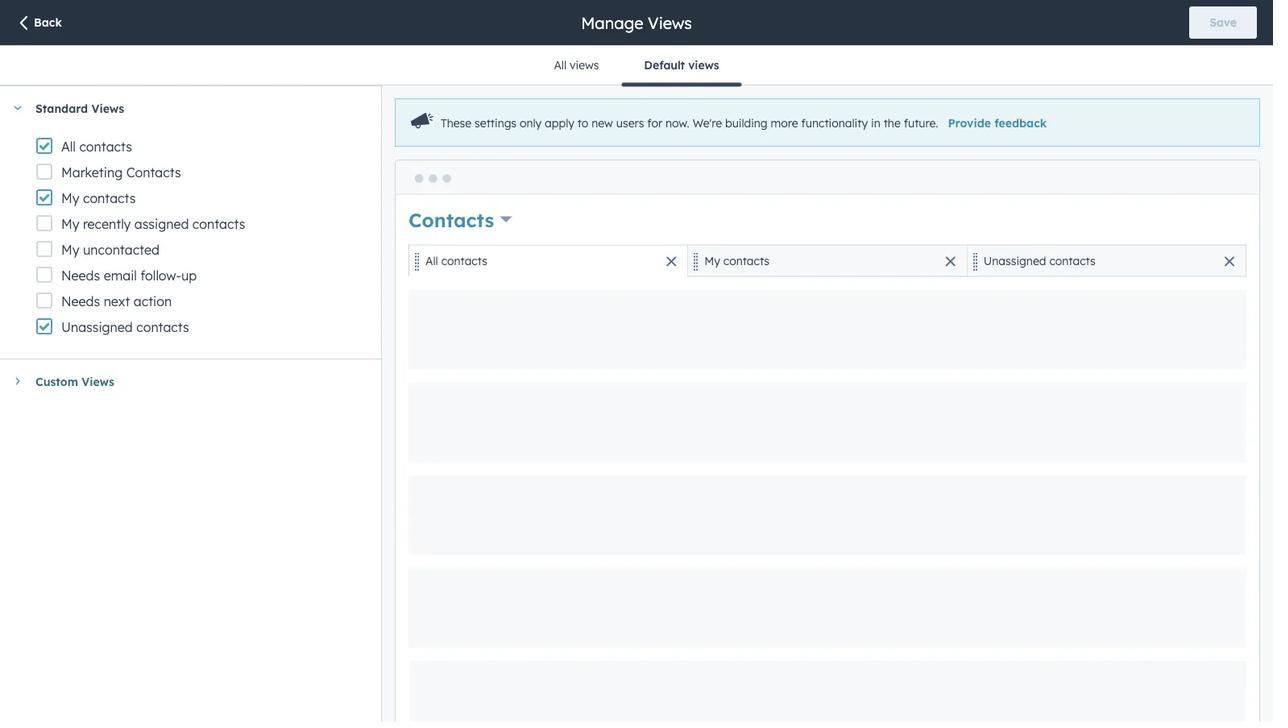 Task type: describe. For each thing, give the bounding box(es) containing it.
my contacts button
[[688, 244, 967, 277]]

next
[[104, 293, 130, 309]]

uncontacted
[[83, 242, 159, 258]]

only
[[520, 116, 542, 130]]

0 horizontal spatial contacts
[[126, 164, 181, 181]]

standard
[[35, 101, 88, 115]]

0 horizontal spatial my contacts
[[61, 190, 136, 206]]

these
[[441, 116, 472, 130]]

settings
[[475, 116, 517, 130]]

unassigned contacts button
[[967, 244, 1247, 277]]

page section element
[[0, 0, 1273, 45]]

1 vertical spatial all
[[61, 139, 76, 155]]

all contacts inside 'button'
[[425, 254, 487, 268]]

standard views button
[[0, 86, 365, 130]]

my inside button
[[704, 254, 720, 268]]

views for default views
[[688, 58, 719, 72]]

contacts button
[[409, 206, 512, 233]]

my uncontacted
[[61, 242, 159, 258]]

default views button
[[622, 46, 742, 87]]

all views button
[[531, 46, 622, 85]]

back link
[[16, 15, 62, 32]]

all inside button
[[554, 58, 567, 72]]

1 vertical spatial unassigned
[[61, 319, 133, 335]]

default views
[[644, 58, 719, 72]]

contacts inside 'button'
[[441, 254, 487, 268]]

default
[[644, 58, 685, 72]]

needs email follow-up
[[61, 268, 197, 284]]

needs for needs next action
[[61, 293, 100, 309]]

needs for needs email follow-up
[[61, 268, 100, 284]]

unassigned inside button
[[984, 254, 1046, 268]]

provide feedback
[[948, 116, 1047, 130]]

views for manage views
[[648, 12, 692, 33]]

users
[[616, 116, 644, 130]]

views for custom views
[[82, 374, 114, 388]]

for
[[647, 116, 662, 130]]

back
[[34, 15, 62, 29]]

manage views
[[581, 12, 692, 33]]

we're
[[693, 116, 722, 130]]

standard views
[[35, 101, 124, 115]]

building
[[725, 116, 768, 130]]

views for standard views
[[91, 101, 124, 115]]



Task type: locate. For each thing, give the bounding box(es) containing it.
contacts inside popup button
[[409, 207, 494, 232]]

all contacts up 'marketing'
[[61, 139, 132, 155]]

views up default
[[648, 12, 692, 33]]

follow-
[[141, 268, 181, 284]]

1 horizontal spatial all
[[425, 254, 438, 268]]

navigation
[[531, 46, 742, 87]]

views
[[570, 58, 599, 72], [688, 58, 719, 72]]

apply
[[545, 116, 574, 130]]

0 horizontal spatial views
[[570, 58, 599, 72]]

2 needs from the top
[[61, 293, 100, 309]]

now.
[[666, 116, 690, 130]]

manage
[[581, 12, 643, 33]]

all up 'marketing'
[[61, 139, 76, 155]]

contacts
[[79, 139, 132, 155], [83, 190, 136, 206], [192, 216, 245, 232], [441, 254, 487, 268], [723, 254, 770, 268], [1050, 254, 1096, 268], [136, 319, 189, 335]]

views right standard
[[91, 101, 124, 115]]

save button
[[1190, 6, 1257, 39]]

caret image
[[13, 106, 23, 110]]

0 vertical spatial unassigned
[[984, 254, 1046, 268]]

views for all views
[[570, 58, 599, 72]]

0 vertical spatial all contacts
[[61, 139, 132, 155]]

0 horizontal spatial unassigned
[[61, 319, 133, 335]]

1 vertical spatial unassigned contacts
[[61, 319, 189, 335]]

all up apply
[[554, 58, 567, 72]]

provide
[[948, 116, 991, 130]]

caret image
[[16, 376, 20, 386]]

to
[[578, 116, 589, 130]]

unassigned contacts
[[984, 254, 1096, 268], [61, 319, 189, 335]]

2 vertical spatial all
[[425, 254, 438, 268]]

my recently assigned contacts
[[61, 216, 245, 232]]

2 vertical spatial views
[[82, 374, 114, 388]]

0 vertical spatial all
[[554, 58, 567, 72]]

save
[[1210, 15, 1237, 29]]

1 views from the left
[[570, 58, 599, 72]]

all contacts down contacts popup button on the top of the page
[[425, 254, 487, 268]]

0 vertical spatial needs
[[61, 268, 100, 284]]

all contacts
[[61, 139, 132, 155], [425, 254, 487, 268]]

the
[[884, 116, 901, 130]]

1 horizontal spatial contacts
[[409, 207, 494, 232]]

all contacts button
[[409, 244, 688, 277]]

my contacts inside button
[[704, 254, 770, 268]]

1 needs from the top
[[61, 268, 100, 284]]

2 horizontal spatial all
[[554, 58, 567, 72]]

navigation containing all views
[[531, 46, 742, 87]]

needs left the next
[[61, 293, 100, 309]]

views inside button
[[570, 58, 599, 72]]

0 vertical spatial my contacts
[[61, 190, 136, 206]]

assigned
[[134, 216, 189, 232]]

custom views
[[35, 374, 114, 388]]

more
[[771, 116, 798, 130]]

views
[[648, 12, 692, 33], [91, 101, 124, 115], [82, 374, 114, 388]]

1 vertical spatial my contacts
[[704, 254, 770, 268]]

recently
[[83, 216, 131, 232]]

marketing
[[61, 164, 123, 181]]

views down manage
[[570, 58, 599, 72]]

1 horizontal spatial views
[[688, 58, 719, 72]]

these settings only apply to new users for now. we're building more functionality in the future.
[[441, 116, 938, 130]]

my contacts
[[61, 190, 136, 206], [704, 254, 770, 268]]

1 horizontal spatial my contacts
[[704, 254, 770, 268]]

up
[[181, 268, 197, 284]]

1 horizontal spatial unassigned contacts
[[984, 254, 1096, 268]]

new
[[592, 116, 613, 130]]

2 views from the left
[[688, 58, 719, 72]]

views inside button
[[688, 58, 719, 72]]

views inside page section "element"
[[648, 12, 692, 33]]

contacts
[[126, 164, 181, 181], [409, 207, 494, 232]]

feedback
[[995, 116, 1047, 130]]

email
[[104, 268, 137, 284]]

all down contacts popup button on the top of the page
[[425, 254, 438, 268]]

unassigned contacts inside button
[[984, 254, 1096, 268]]

marketing contacts
[[61, 164, 181, 181]]

1 horizontal spatial all contacts
[[425, 254, 487, 268]]

all inside 'button'
[[425, 254, 438, 268]]

1 horizontal spatial unassigned
[[984, 254, 1046, 268]]

needs
[[61, 268, 100, 284], [61, 293, 100, 309]]

0 horizontal spatial all
[[61, 139, 76, 155]]

all
[[554, 58, 567, 72], [61, 139, 76, 155], [425, 254, 438, 268]]

1 vertical spatial needs
[[61, 293, 100, 309]]

provide feedback button
[[948, 116, 1047, 130]]

unassigned
[[984, 254, 1046, 268], [61, 319, 133, 335]]

my
[[61, 190, 79, 206], [61, 216, 79, 232], [61, 242, 79, 258], [704, 254, 720, 268]]

in
[[871, 116, 881, 130]]

custom
[[35, 374, 78, 388]]

needs next action
[[61, 293, 172, 309]]

needs down my uncontacted
[[61, 268, 100, 284]]

views right default
[[688, 58, 719, 72]]

functionality
[[801, 116, 868, 130]]

0 vertical spatial contacts
[[126, 164, 181, 181]]

views right custom
[[82, 374, 114, 388]]

1 vertical spatial contacts
[[409, 207, 494, 232]]

0 vertical spatial unassigned contacts
[[984, 254, 1096, 268]]

0 vertical spatial views
[[648, 12, 692, 33]]

future.
[[904, 116, 938, 130]]

0 horizontal spatial unassigned contacts
[[61, 319, 189, 335]]

all views
[[554, 58, 599, 72]]

action
[[134, 293, 172, 309]]

custom views button
[[0, 359, 365, 403]]

1 vertical spatial views
[[91, 101, 124, 115]]

0 horizontal spatial all contacts
[[61, 139, 132, 155]]

1 vertical spatial all contacts
[[425, 254, 487, 268]]



Task type: vqa. For each thing, say whether or not it's contained in the screenshot.
leftmost All contacts
yes



